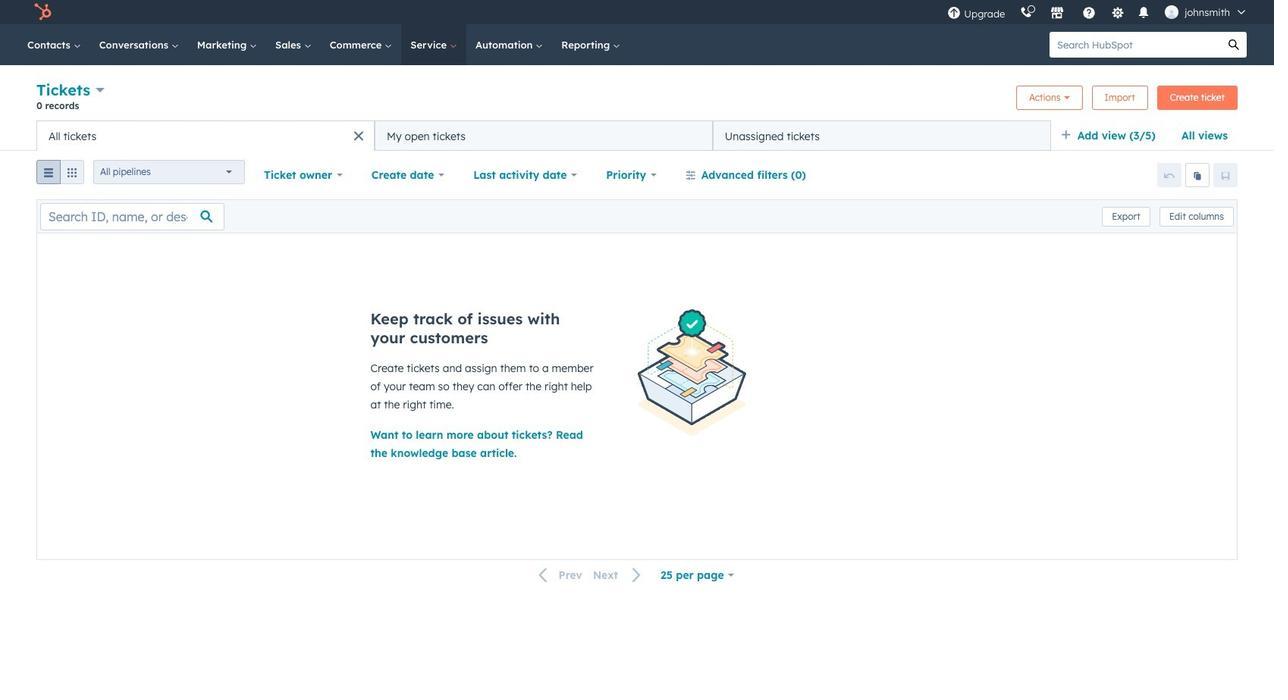 Task type: vqa. For each thing, say whether or not it's contained in the screenshot.
All deals button at left
no



Task type: describe. For each thing, give the bounding box(es) containing it.
john smith image
[[1165, 5, 1179, 19]]

marketplaces image
[[1051, 7, 1064, 20]]



Task type: locate. For each thing, give the bounding box(es) containing it.
Search ID, name, or description search field
[[40, 203, 225, 230]]

pagination navigation
[[530, 566, 651, 586]]

Search HubSpot search field
[[1050, 32, 1221, 58]]

menu
[[940, 0, 1256, 24]]

banner
[[36, 79, 1238, 121]]

group
[[36, 160, 84, 190]]



